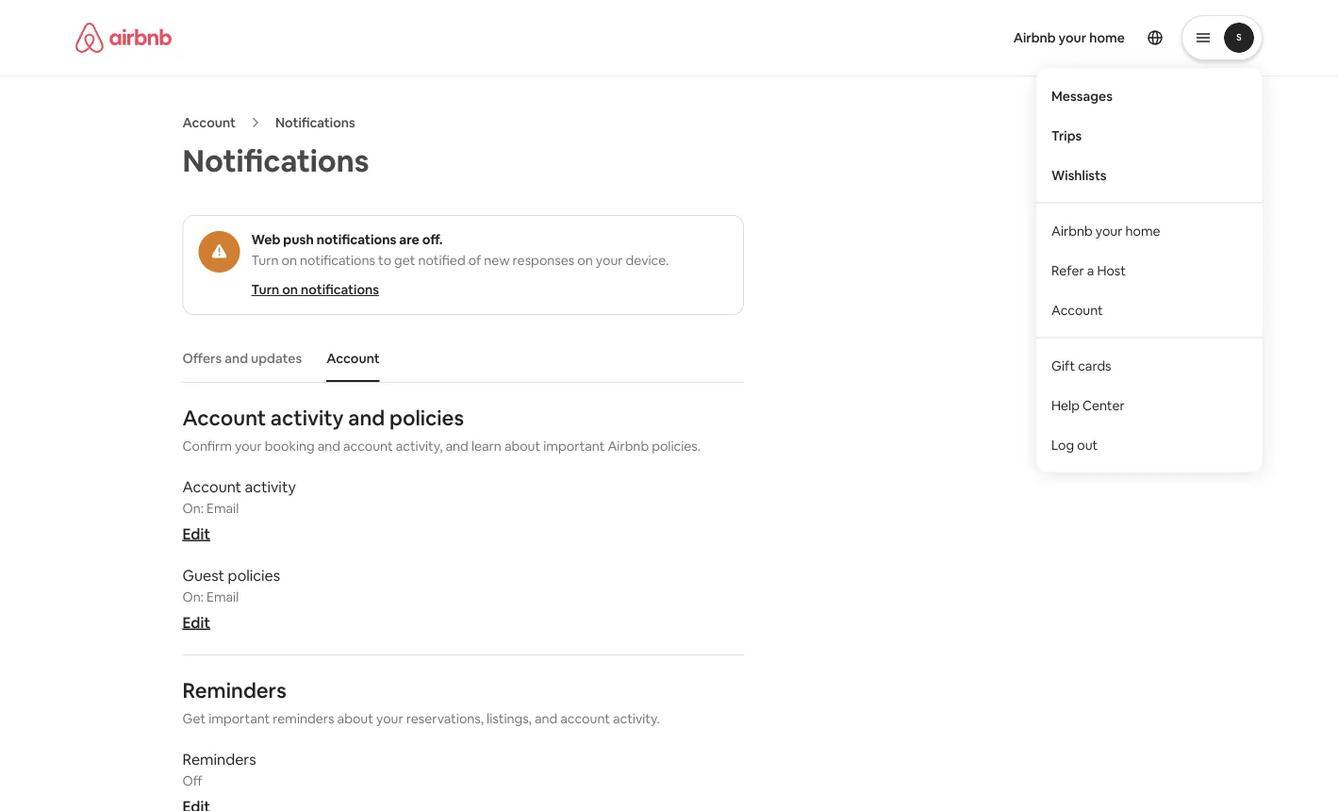 Task type: describe. For each thing, give the bounding box(es) containing it.
confirm
[[183, 438, 232, 455]]

guest
[[183, 565, 225, 585]]

turn on notifications button
[[251, 280, 379, 299]]

notified
[[418, 252, 466, 269]]

account activity and policies confirm your booking and account activity, and learn about important airbnb policies.
[[183, 404, 701, 455]]

and down the account button
[[348, 404, 385, 431]]

email for account
[[207, 500, 239, 517]]

booking
[[265, 438, 315, 455]]

get
[[394, 252, 415, 269]]

airbnb your home for the topmost airbnb your home link
[[1014, 29, 1125, 46]]

turn inside button
[[251, 281, 279, 298]]

updates
[[251, 350, 302, 367]]

account inside account activity and policies confirm your booking and account activity, and learn about important airbnb policies.
[[343, 438, 393, 455]]

host
[[1097, 262, 1126, 279]]

messages
[[1052, 87, 1113, 104]]

airbnb for the topmost airbnb your home link
[[1014, 29, 1056, 46]]

policies inside account activity and policies confirm your booking and account activity, and learn about important airbnb policies.
[[389, 404, 464, 431]]

trips
[[1052, 127, 1082, 144]]

new
[[484, 252, 510, 269]]

help center link
[[1037, 385, 1263, 425]]

and right booking
[[318, 438, 340, 455]]

your inside account activity and policies confirm your booking and account activity, and learn about important airbnb policies.
[[235, 438, 262, 455]]

reminders for reminders off
[[183, 749, 256, 769]]

your inside reminders get important reminders about your reservations, listings, and account activity.
[[376, 710, 403, 727]]

policies.
[[652, 438, 701, 455]]

profile element
[[692, 0, 1263, 472]]

1 vertical spatial airbnb your home link
[[1037, 211, 1263, 251]]

notifications for on
[[301, 281, 379, 298]]

and left learn
[[446, 438, 469, 455]]

guest policies on: email edit
[[183, 565, 280, 632]]

to
[[378, 252, 391, 269]]

gift
[[1052, 357, 1075, 374]]

1 vertical spatial notifications
[[183, 141, 369, 180]]

important inside account activity and policies confirm your booking and account activity, and learn about important airbnb policies.
[[544, 438, 605, 455]]

your up messages
[[1059, 29, 1087, 46]]

trips link
[[1037, 116, 1263, 155]]

refer a host link
[[1037, 251, 1263, 290]]

account inside account activity on: email edit
[[183, 477, 242, 496]]

home for the topmost airbnb your home link
[[1090, 29, 1125, 46]]

edit for account
[[183, 524, 210, 543]]

off.
[[422, 231, 443, 248]]

wishlists link
[[1037, 155, 1263, 195]]

help
[[1052, 397, 1080, 414]]

turn on notifications
[[251, 281, 379, 298]]

account button
[[317, 341, 389, 376]]

activity for and
[[271, 404, 344, 431]]

edit button for account
[[183, 524, 210, 543]]

about inside account activity and policies confirm your booking and account activity, and learn about important airbnb policies.
[[504, 438, 541, 455]]

help center
[[1052, 397, 1125, 414]]

offers and updates
[[183, 350, 302, 367]]

refer a host
[[1052, 262, 1126, 279]]

0 vertical spatial notifications
[[275, 114, 355, 131]]

edit button for guest
[[183, 613, 210, 632]]

account inside reminders get important reminders about your reservations, listings, and account activity.
[[561, 710, 610, 727]]

0 vertical spatial airbnb your home link
[[1002, 18, 1137, 58]]



Task type: vqa. For each thing, say whether or not it's contained in the screenshot.
help
yes



Task type: locate. For each thing, give the bounding box(es) containing it.
notifications
[[275, 114, 355, 131], [183, 141, 369, 180]]

home for the bottom airbnb your home link
[[1126, 222, 1161, 239]]

of
[[468, 252, 481, 269]]

0 vertical spatial airbnb your home
[[1014, 29, 1125, 46]]

policies up activity,
[[389, 404, 464, 431]]

gift cards
[[1052, 357, 1112, 374]]

edit inside account activity on: email edit
[[183, 524, 210, 543]]

airbnb your home up host
[[1052, 222, 1161, 239]]

1 horizontal spatial policies
[[389, 404, 464, 431]]

on: inside guest policies on: email edit
[[183, 589, 204, 606]]

notifications up to in the left top of the page
[[317, 231, 396, 248]]

airbnb your home link up messages
[[1002, 18, 1137, 58]]

reservations,
[[406, 710, 484, 727]]

0 horizontal spatial account link
[[183, 114, 236, 131]]

edit for guest
[[183, 613, 210, 632]]

airbnb your home
[[1014, 29, 1125, 46], [1052, 222, 1161, 239]]

1 reminders from the top
[[183, 677, 286, 704]]

activity inside account activity on: email edit
[[245, 477, 296, 496]]

airbnb your home link
[[1002, 18, 1137, 58], [1037, 211, 1263, 251]]

gift cards link
[[1037, 346, 1263, 385]]

airbnb your home for the bottom airbnb your home link
[[1052, 222, 1161, 239]]

email for guest
[[207, 589, 239, 606]]

1 vertical spatial reminders
[[183, 749, 256, 769]]

about
[[504, 438, 541, 455], [337, 710, 373, 727]]

1 vertical spatial home
[[1126, 222, 1161, 239]]

and right the offers
[[225, 350, 248, 367]]

group containing web push notifications are off.
[[183, 215, 744, 315]]

1 vertical spatial about
[[337, 710, 373, 727]]

cards
[[1078, 357, 1112, 374]]

on: for account activity
[[183, 500, 204, 517]]

about right learn
[[504, 438, 541, 455]]

0 horizontal spatial about
[[337, 710, 373, 727]]

1 vertical spatial account
[[561, 710, 610, 727]]

1 turn from the top
[[251, 252, 279, 269]]

tab list
[[173, 335, 744, 382]]

refer
[[1052, 262, 1084, 279]]

reminders
[[183, 677, 286, 704], [183, 749, 256, 769]]

group
[[183, 215, 744, 315]]

2 vertical spatial notifications
[[301, 281, 379, 298]]

2 on: from the top
[[183, 589, 204, 606]]

activity
[[271, 404, 344, 431], [245, 477, 296, 496]]

1 horizontal spatial important
[[544, 438, 605, 455]]

policies right the guest
[[228, 565, 280, 585]]

home
[[1090, 29, 1125, 46], [1126, 222, 1161, 239]]

airbnb inside account activity and policies confirm your booking and account activity, and learn about important airbnb policies.
[[608, 438, 649, 455]]

device.
[[626, 252, 669, 269]]

0 vertical spatial about
[[504, 438, 541, 455]]

0 vertical spatial policies
[[389, 404, 464, 431]]

airbnb up messages
[[1014, 29, 1056, 46]]

on: down confirm
[[183, 500, 204, 517]]

account activity on: email edit
[[183, 477, 296, 543]]

email inside guest policies on: email edit
[[207, 589, 239, 606]]

activity,
[[396, 438, 443, 455]]

wishlists
[[1052, 167, 1107, 184]]

activity.
[[613, 710, 660, 727]]

log
[[1052, 436, 1074, 453]]

important inside reminders get important reminders about your reservations, listings, and account activity.
[[209, 710, 270, 727]]

notifications
[[317, 231, 396, 248], [300, 252, 375, 269], [301, 281, 379, 298]]

1 vertical spatial account link
[[1037, 290, 1263, 330]]

turn inside web push notifications are off. turn on notifications to get notified of new responses on your device.
[[251, 252, 279, 269]]

0 horizontal spatial account
[[343, 438, 393, 455]]

0 vertical spatial airbnb
[[1014, 29, 1056, 46]]

0 vertical spatial turn
[[251, 252, 279, 269]]

email down confirm
[[207, 500, 239, 517]]

edit button down the guest
[[183, 613, 210, 632]]

home up refer a host link
[[1126, 222, 1161, 239]]

2 reminders from the top
[[183, 749, 256, 769]]

are
[[399, 231, 419, 248]]

a
[[1087, 262, 1094, 279]]

account tab panel
[[183, 404, 744, 811]]

your inside web push notifications are off. turn on notifications to get notified of new responses on your device.
[[596, 252, 623, 269]]

important
[[544, 438, 605, 455], [209, 710, 270, 727]]

reminders inside reminders get important reminders about your reservations, listings, and account activity.
[[183, 677, 286, 704]]

reminders up get
[[183, 677, 286, 704]]

airbnb for the bottom airbnb your home link
[[1052, 222, 1093, 239]]

airbnb your home link up host
[[1037, 211, 1263, 251]]

airbnb left policies.
[[608, 438, 649, 455]]

offers
[[183, 350, 222, 367]]

2 edit button from the top
[[183, 613, 210, 632]]

1 vertical spatial edit button
[[183, 613, 210, 632]]

log out
[[1052, 436, 1098, 453]]

email
[[207, 500, 239, 517], [207, 589, 239, 606]]

out
[[1077, 436, 1098, 453]]

notifications down to in the left top of the page
[[301, 281, 379, 298]]

on:
[[183, 500, 204, 517], [183, 589, 204, 606]]

reminders get important reminders about your reservations, listings, and account activity.
[[183, 677, 660, 727]]

on: down the guest
[[183, 589, 204, 606]]

off
[[183, 772, 202, 789]]

1 horizontal spatial account
[[561, 710, 610, 727]]

1 vertical spatial activity
[[245, 477, 296, 496]]

and
[[225, 350, 248, 367], [348, 404, 385, 431], [318, 438, 340, 455], [446, 438, 469, 455], [535, 710, 558, 727]]

your right confirm
[[235, 438, 262, 455]]

0 vertical spatial edit button
[[183, 524, 210, 543]]

email inside account activity on: email edit
[[207, 500, 239, 517]]

airbnb your home up messages
[[1014, 29, 1125, 46]]

activity inside account activity and policies confirm your booking and account activity, and learn about important airbnb policies.
[[271, 404, 344, 431]]

notifications for push
[[317, 231, 396, 248]]

about inside reminders get important reminders about your reservations, listings, and account activity.
[[337, 710, 373, 727]]

messages link
[[1037, 76, 1263, 116]]

2 turn from the top
[[251, 281, 279, 298]]

policies
[[389, 404, 464, 431], [228, 565, 280, 585]]

tab list containing offers and updates
[[173, 335, 744, 382]]

center
[[1083, 397, 1125, 414]]

0 vertical spatial account
[[343, 438, 393, 455]]

account
[[343, 438, 393, 455], [561, 710, 610, 727]]

0 vertical spatial notifications
[[317, 231, 396, 248]]

get
[[183, 710, 206, 727]]

on
[[282, 252, 297, 269], [578, 252, 593, 269], [282, 281, 298, 298]]

0 vertical spatial important
[[544, 438, 605, 455]]

1 vertical spatial airbnb your home
[[1052, 222, 1161, 239]]

1 horizontal spatial account link
[[1037, 290, 1263, 330]]

learn
[[471, 438, 502, 455]]

2 edit from the top
[[183, 613, 210, 632]]

web push notifications are off. turn on notifications to get notified of new responses on your device.
[[251, 231, 669, 269]]

reminders
[[273, 710, 334, 727]]

1 vertical spatial important
[[209, 710, 270, 727]]

your left device.
[[596, 252, 623, 269]]

responses
[[513, 252, 575, 269]]

important right get
[[209, 710, 270, 727]]

1 edit from the top
[[183, 524, 210, 543]]

edit button up the guest
[[183, 524, 210, 543]]

0 vertical spatial activity
[[271, 404, 344, 431]]

account inside button
[[327, 350, 380, 367]]

important right learn
[[544, 438, 605, 455]]

edit up the guest
[[183, 524, 210, 543]]

edit down the guest
[[183, 613, 210, 632]]

airbnb up refer
[[1052, 222, 1093, 239]]

turn
[[251, 252, 279, 269], [251, 281, 279, 298]]

reminders for reminders get important reminders about your reservations, listings, and account activity.
[[183, 677, 286, 704]]

1 vertical spatial turn
[[251, 281, 279, 298]]

activity up booking
[[271, 404, 344, 431]]

email down the guest
[[207, 589, 239, 606]]

edit inside guest policies on: email edit
[[183, 613, 210, 632]]

and inside reminders get important reminders about your reservations, listings, and account activity.
[[535, 710, 558, 727]]

notifications element
[[173, 335, 744, 811]]

2 email from the top
[[207, 589, 239, 606]]

about right reminders
[[337, 710, 373, 727]]

1 vertical spatial edit
[[183, 613, 210, 632]]

and right listings, at left bottom
[[535, 710, 558, 727]]

activity for on:
[[245, 477, 296, 496]]

1 email from the top
[[207, 500, 239, 517]]

your up host
[[1096, 222, 1123, 239]]

on: for guest policies
[[183, 589, 204, 606]]

0 horizontal spatial important
[[209, 710, 270, 727]]

on: inside account activity on: email edit
[[183, 500, 204, 517]]

account left activity,
[[343, 438, 393, 455]]

1 vertical spatial notifications
[[300, 252, 375, 269]]

account inside profile element
[[1052, 301, 1103, 318]]

account link
[[183, 114, 236, 131], [1037, 290, 1263, 330]]

notifications inside button
[[301, 281, 379, 298]]

airbnb
[[1014, 29, 1056, 46], [1052, 222, 1093, 239], [608, 438, 649, 455]]

2 vertical spatial airbnb
[[608, 438, 649, 455]]

1 vertical spatial email
[[207, 589, 239, 606]]

web
[[251, 231, 281, 248]]

your left reservations,
[[376, 710, 403, 727]]

0 vertical spatial reminders
[[183, 677, 286, 704]]

1 on: from the top
[[183, 500, 204, 517]]

edit
[[183, 524, 210, 543], [183, 613, 210, 632]]

account inside account activity and policies confirm your booking and account activity, and learn about important airbnb policies.
[[183, 404, 266, 431]]

home up messages
[[1090, 29, 1125, 46]]

activity down booking
[[245, 477, 296, 496]]

account
[[183, 114, 236, 131], [1052, 301, 1103, 318], [327, 350, 380, 367], [183, 404, 266, 431], [183, 477, 242, 496]]

1 vertical spatial policies
[[228, 565, 280, 585]]

account left activity.
[[561, 710, 610, 727]]

edit button
[[183, 524, 210, 543], [183, 613, 210, 632]]

0 vertical spatial home
[[1090, 29, 1125, 46]]

reminders up off
[[183, 749, 256, 769]]

reminders off
[[183, 749, 256, 789]]

1 horizontal spatial about
[[504, 438, 541, 455]]

on inside button
[[282, 281, 298, 298]]

and inside offers and updates button
[[225, 350, 248, 367]]

1 vertical spatial on:
[[183, 589, 204, 606]]

push
[[283, 231, 314, 248]]

0 vertical spatial edit
[[183, 524, 210, 543]]

your
[[1059, 29, 1087, 46], [1096, 222, 1123, 239], [596, 252, 623, 269], [235, 438, 262, 455], [376, 710, 403, 727]]

policies inside guest policies on: email edit
[[228, 565, 280, 585]]

offers and updates button
[[173, 341, 311, 376]]

1 vertical spatial airbnb
[[1052, 222, 1093, 239]]

0 vertical spatial account link
[[183, 114, 236, 131]]

0 horizontal spatial policies
[[228, 565, 280, 585]]

log out button
[[1037, 425, 1263, 465]]

0 vertical spatial on:
[[183, 500, 204, 517]]

notifications up turn on notifications
[[300, 252, 375, 269]]

1 edit button from the top
[[183, 524, 210, 543]]

0 vertical spatial email
[[207, 500, 239, 517]]

listings,
[[487, 710, 532, 727]]



